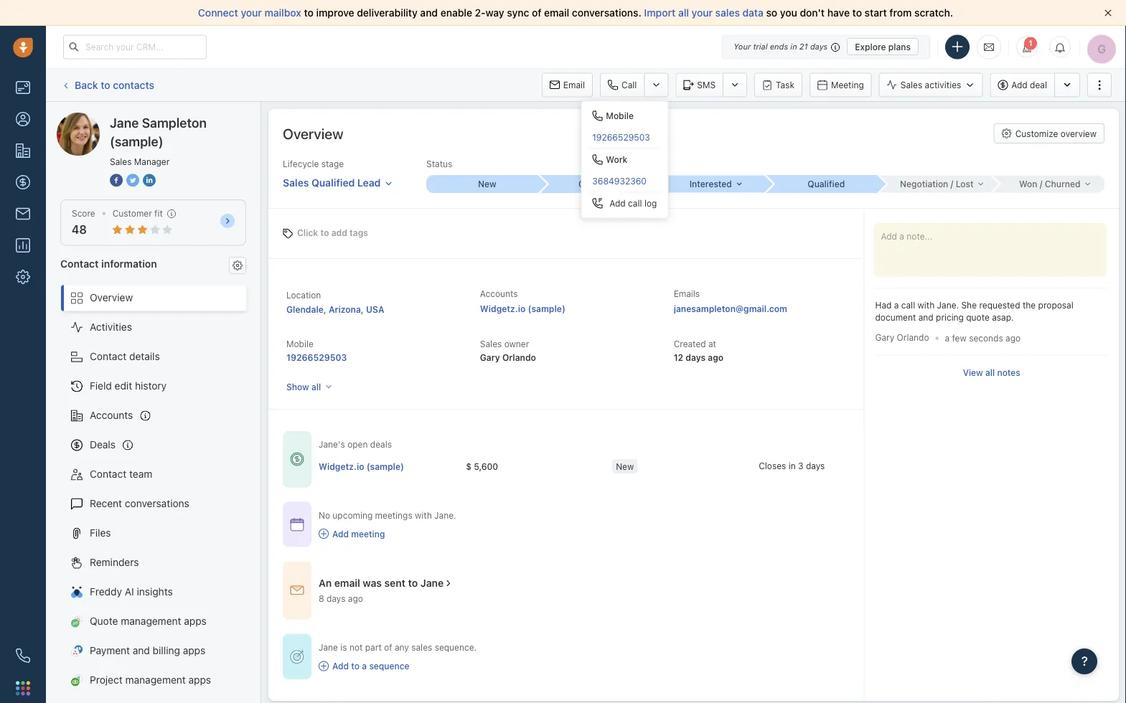 Task type: vqa. For each thing, say whether or not it's contained in the screenshot.
left Jane.
yes



Task type: describe. For each thing, give the bounding box(es) containing it.
48
[[72, 223, 87, 237]]

1 vertical spatial a
[[946, 333, 950, 343]]

phone element
[[9, 642, 37, 671]]

recent conversations
[[90, 498, 190, 510]]

8
[[319, 595, 324, 605]]

add meeting
[[333, 529, 385, 539]]

with for call
[[918, 301, 935, 311]]

1 horizontal spatial orlando
[[898, 333, 930, 343]]

quote
[[967, 313, 990, 323]]

usa
[[366, 305, 385, 315]]

2 vertical spatial and
[[133, 645, 150, 657]]

score 48
[[72, 209, 95, 237]]

0 vertical spatial widgetz.io (sample) link
[[480, 304, 566, 314]]

sent
[[385, 578, 406, 590]]

details
[[129, 351, 160, 363]]

days inside row
[[807, 461, 826, 471]]

jane. for call
[[938, 301, 960, 311]]

task
[[777, 80, 795, 90]]

jane's open deals
[[319, 440, 392, 450]]

1 your from the left
[[241, 7, 262, 19]]

contact team
[[90, 469, 153, 481]]

back to contacts
[[75, 79, 154, 91]]

sales qualified lead link
[[283, 170, 393, 191]]

created at 12 days ago
[[674, 339, 724, 363]]

files
[[90, 528, 111, 539]]

sales for sales qualified lead
[[283, 177, 309, 189]]

1 link
[[1017, 36, 1039, 58]]

$ 5,600
[[466, 461, 499, 471]]

0 horizontal spatial widgetz.io (sample) link
[[319, 460, 404, 473]]

contact details
[[90, 351, 160, 363]]

negotiation
[[901, 179, 949, 189]]

add deal
[[1012, 80, 1048, 90]]

sms button
[[676, 73, 723, 97]]

sales activities
[[901, 80, 962, 90]]

enable
[[441, 7, 473, 19]]

insights
[[137, 587, 173, 598]]

log
[[645, 199, 657, 209]]

0 horizontal spatial 19266529503
[[287, 353, 347, 363]]

plans
[[889, 42, 911, 52]]

an
[[319, 578, 332, 590]]

start
[[865, 7, 888, 19]]

deals
[[370, 440, 392, 450]]

1 horizontal spatial qualified
[[808, 179, 846, 189]]

0 horizontal spatial widgetz.io
[[319, 461, 364, 471]]

ends
[[770, 42, 789, 51]]

management for quote
[[121, 616, 181, 628]]

jane sampleton (sample) up manager
[[110, 115, 207, 149]]

quote
[[90, 616, 118, 628]]

mobile for mobile
[[606, 111, 634, 121]]

document
[[876, 313, 917, 323]]

customize overview
[[1016, 129, 1098, 139]]

add meeting link
[[319, 528, 457, 541]]

glendale, arizona, usa link
[[287, 305, 385, 315]]

overview
[[1061, 129, 1098, 139]]

negotiation / lost link
[[879, 176, 992, 193]]

payment and billing apps
[[90, 645, 206, 657]]

1 horizontal spatial 19266529503 link
[[582, 127, 668, 148]]

sms
[[698, 80, 716, 90]]

ago inside created at 12 days ago
[[708, 353, 724, 363]]

contacted link
[[540, 175, 653, 193]]

lead
[[358, 177, 381, 189]]

your trial ends in 21 days
[[734, 42, 828, 51]]

part
[[365, 643, 382, 653]]

1 vertical spatial of
[[384, 643, 393, 653]]

call button
[[601, 73, 645, 97]]

container_wx8msf4aqz5i3rn1 image left no
[[290, 518, 305, 532]]

jane right sent
[[421, 578, 444, 590]]

contact for contact team
[[90, 469, 127, 481]]

row containing closes in 3 days
[[319, 452, 906, 482]]

0 horizontal spatial email
[[335, 578, 360, 590]]

field
[[90, 380, 112, 392]]

trial
[[754, 42, 768, 51]]

3
[[799, 461, 804, 471]]

0 vertical spatial and
[[421, 7, 438, 19]]

janesampleton@gmail.com
[[674, 304, 788, 314]]

explore plans
[[856, 42, 911, 52]]

an email was sent to jane
[[319, 578, 444, 590]]

2 container_wx8msf4aqz5i3rn1 image from the top
[[290, 584, 305, 598]]

email button
[[542, 73, 593, 97]]

jane. for meetings
[[435, 511, 457, 521]]

janesampleton@gmail.com link
[[674, 302, 788, 316]]

to left "add"
[[321, 228, 329, 238]]

close image
[[1105, 9, 1113, 17]]

sales inside sales owner gary orlando
[[480, 339, 502, 349]]

upcoming
[[333, 511, 373, 521]]

0 horizontal spatial sales
[[412, 643, 433, 653]]

open
[[348, 440, 368, 450]]

container_wx8msf4aqz5i3rn1 image right sent
[[444, 579, 454, 589]]

sales for sales activities
[[901, 80, 923, 90]]

to right sent
[[408, 578, 418, 590]]

48 button
[[72, 223, 87, 237]]

stage
[[322, 159, 344, 169]]

meeting
[[351, 529, 385, 539]]

had
[[876, 301, 892, 311]]

1 horizontal spatial all
[[679, 7, 690, 19]]

have
[[828, 7, 850, 19]]

1 vertical spatial apps
[[183, 645, 206, 657]]

0 horizontal spatial new
[[478, 179, 497, 189]]

with for meetings
[[415, 511, 432, 521]]

interested button
[[653, 176, 766, 193]]

interested link
[[653, 176, 766, 193]]

sampleton down contacts
[[110, 112, 160, 124]]

so
[[767, 7, 778, 19]]

connect
[[198, 7, 238, 19]]

work
[[606, 155, 628, 165]]

days inside created at 12 days ago
[[686, 353, 706, 363]]

add for add to a sequence
[[333, 662, 349, 672]]

1 container_wx8msf4aqz5i3rn1 image from the top
[[290, 453, 305, 467]]

mobile 19266529503
[[287, 339, 347, 363]]

/ for negotiation
[[951, 179, 954, 189]]

container_wx8msf4aqz5i3rn1 image inside "add meeting" "link"
[[319, 529, 329, 540]]

explore
[[856, 42, 887, 52]]

had a call with jane. she requested the proposal document and pricing quote asap.
[[876, 301, 1074, 323]]

jane down back
[[85, 112, 108, 124]]

/ for won
[[1041, 179, 1043, 189]]

1 horizontal spatial gary
[[876, 333, 895, 343]]

owner
[[505, 339, 530, 349]]

few
[[953, 333, 967, 343]]

0 horizontal spatial a
[[362, 662, 367, 672]]

deals
[[90, 439, 116, 451]]

call inside had a call with jane. she requested the proposal document and pricing quote asap.
[[902, 301, 916, 311]]

won / churned link
[[992, 176, 1105, 193]]

meeting button
[[810, 73, 873, 97]]

deliverability
[[357, 7, 418, 19]]

jane inside jane sampleton (sample)
[[110, 115, 139, 130]]

manager
[[134, 157, 170, 167]]

your
[[734, 42, 751, 51]]

and inside had a call with jane. she requested the proposal document and pricing quote asap.
[[919, 313, 934, 323]]

accounts for accounts
[[90, 410, 133, 422]]

a few seconds ago
[[946, 333, 1021, 343]]

1 horizontal spatial overview
[[283, 125, 344, 142]]

gary inside sales owner gary orlando
[[480, 353, 500, 363]]

seconds
[[970, 333, 1004, 343]]

to left start
[[853, 7, 863, 19]]

Search your CRM... text field
[[63, 35, 207, 59]]

2-
[[475, 7, 486, 19]]

(sample) inside accounts widgetz.io (sample)
[[528, 304, 566, 314]]

add to a sequence link
[[319, 661, 477, 673]]



Task type: locate. For each thing, give the bounding box(es) containing it.
row
[[319, 452, 906, 482]]

recent
[[90, 498, 122, 510]]

contacts
[[113, 79, 154, 91]]

of right sync
[[532, 7, 542, 19]]

jane. up pricing
[[938, 301, 960, 311]]

2 vertical spatial a
[[362, 662, 367, 672]]

2 vertical spatial ago
[[348, 595, 363, 605]]

1 horizontal spatial with
[[918, 301, 935, 311]]

1 / from the left
[[951, 179, 954, 189]]

add deal button
[[991, 73, 1055, 97]]

all
[[679, 7, 690, 19], [986, 368, 996, 378], [312, 382, 321, 392]]

all inside view all notes link
[[986, 368, 996, 378]]

data
[[743, 7, 764, 19]]

0 horizontal spatial accounts
[[90, 410, 133, 422]]

notes
[[998, 368, 1021, 378]]

(sample) up owner
[[528, 304, 566, 314]]

view all notes link
[[964, 367, 1021, 379]]

in left 3
[[789, 461, 796, 471]]

container_wx8msf4aqz5i3rn1 image inside add to a sequence link
[[319, 662, 329, 672]]

email up 8 days ago
[[335, 578, 360, 590]]

contact for contact details
[[90, 351, 127, 363]]

won
[[1020, 179, 1038, 189]]

container_wx8msf4aqz5i3rn1 image left widgetz.io (sample)
[[290, 453, 305, 467]]

container_wx8msf4aqz5i3rn1 image
[[290, 453, 305, 467], [290, 584, 305, 598]]

mobile down call link
[[606, 111, 634, 121]]

0 horizontal spatial with
[[415, 511, 432, 521]]

2 horizontal spatial and
[[919, 313, 934, 323]]

sales manager
[[110, 157, 170, 167]]

management for project
[[125, 675, 186, 687]]

1 horizontal spatial of
[[532, 7, 542, 19]]

sequence
[[369, 662, 410, 672]]

a left few
[[946, 333, 950, 343]]

2 horizontal spatial ago
[[1006, 333, 1021, 343]]

0 horizontal spatial qualified
[[312, 177, 355, 189]]

container_wx8msf4aqz5i3rn1 image
[[290, 518, 305, 532], [319, 529, 329, 540], [444, 579, 454, 589], [290, 650, 305, 665], [319, 662, 329, 672]]

2 horizontal spatial all
[[986, 368, 996, 378]]

jane. inside had a call with jane. she requested the proposal document and pricing quote asap.
[[938, 301, 960, 311]]

accounts inside accounts widgetz.io (sample)
[[480, 289, 518, 299]]

location
[[287, 290, 321, 300]]

1 horizontal spatial widgetz.io (sample) link
[[480, 304, 566, 314]]

0 horizontal spatial /
[[951, 179, 954, 189]]

twitter circled image
[[126, 172, 139, 188]]

billing
[[153, 645, 180, 657]]

all right view
[[986, 368, 996, 378]]

project
[[90, 675, 123, 687]]

meeting
[[832, 80, 865, 90]]

accounts for accounts widgetz.io (sample)
[[480, 289, 518, 299]]

phone image
[[16, 649, 30, 664]]

contact for contact information
[[60, 258, 99, 270]]

sales for sales manager
[[110, 157, 132, 167]]

activities
[[926, 80, 962, 90]]

0 horizontal spatial overview
[[90, 292, 133, 304]]

apps down payment and billing apps
[[189, 675, 211, 687]]

overview
[[283, 125, 344, 142], [90, 292, 133, 304]]

don't
[[801, 7, 825, 19]]

1 horizontal spatial your
[[692, 7, 713, 19]]

apps for quote management apps
[[184, 616, 207, 628]]

widgetz.io (sample) link
[[480, 304, 566, 314], [319, 460, 404, 473]]

field edit history
[[90, 380, 167, 392]]

1 vertical spatial call
[[902, 301, 916, 311]]

in left 21
[[791, 42, 798, 51]]

0 vertical spatial call
[[629, 199, 643, 209]]

contact down 48
[[60, 258, 99, 270]]

0 horizontal spatial orlando
[[503, 353, 536, 363]]

0 horizontal spatial call
[[629, 199, 643, 209]]

customer
[[113, 209, 152, 219]]

widgetz.io (sample) link down open
[[319, 460, 404, 473]]

with up gary orlando
[[918, 301, 935, 311]]

container_wx8msf4aqz5i3rn1 image down no
[[319, 529, 329, 540]]

management up payment and billing apps
[[121, 616, 181, 628]]

jane. right meetings
[[435, 511, 457, 521]]

meetings
[[375, 511, 413, 521]]

conversations
[[125, 498, 190, 510]]

/ inside 'button'
[[951, 179, 954, 189]]

2 vertical spatial contact
[[90, 469, 127, 481]]

show all
[[287, 382, 321, 392]]

project management apps
[[90, 675, 211, 687]]

with right meetings
[[415, 511, 432, 521]]

(sample) up sales manager
[[110, 134, 164, 149]]

add
[[332, 228, 348, 238]]

send email image
[[985, 41, 995, 53]]

mobile inside mobile 19266529503
[[287, 339, 314, 349]]

1 vertical spatial mobile
[[287, 339, 314, 349]]

won / churned button
[[992, 176, 1105, 193]]

1 vertical spatial new
[[616, 461, 634, 471]]

0 horizontal spatial all
[[312, 382, 321, 392]]

orlando
[[898, 333, 930, 343], [503, 353, 536, 363]]

widgetz.io down jane's
[[319, 461, 364, 471]]

mobile for mobile 19266529503
[[287, 339, 314, 349]]

1 horizontal spatial email
[[544, 7, 570, 19]]

freddy
[[90, 587, 122, 598]]

1 vertical spatial gary
[[480, 353, 500, 363]]

qualified
[[312, 177, 355, 189], [808, 179, 846, 189]]

sales owner gary orlando
[[480, 339, 536, 363]]

management down payment and billing apps
[[125, 675, 186, 687]]

back
[[75, 79, 98, 91]]

0 vertical spatial gary
[[876, 333, 895, 343]]

container_wx8msf4aqz5i3rn1 image left is
[[290, 650, 305, 665]]

days right 8
[[327, 595, 346, 605]]

at
[[709, 339, 717, 349]]

0 vertical spatial overview
[[283, 125, 344, 142]]

facebook circled image
[[110, 172, 123, 188]]

/ inside button
[[1041, 179, 1043, 189]]

container_wx8msf4aqz5i3rn1 image left 8
[[290, 584, 305, 598]]

(sample) inside row
[[367, 461, 404, 471]]

21
[[800, 42, 809, 51]]

and left enable
[[421, 7, 438, 19]]

add inside "link"
[[333, 529, 349, 539]]

accounts up owner
[[480, 289, 518, 299]]

contact up recent
[[90, 469, 127, 481]]

closes
[[759, 461, 787, 471]]

location glendale, arizona, usa
[[287, 290, 385, 315]]

0 horizontal spatial jane.
[[435, 511, 457, 521]]

and left billing
[[133, 645, 150, 657]]

19266529503 link up the work
[[582, 127, 668, 148]]

connect your mailbox link
[[198, 7, 304, 19]]

1 horizontal spatial ago
[[708, 353, 724, 363]]

apps right billing
[[183, 645, 206, 657]]

2 horizontal spatial a
[[946, 333, 950, 343]]

widgetz.io (sample) link up owner
[[480, 304, 566, 314]]

mobile down glendale,
[[287, 339, 314, 349]]

qualified link
[[766, 175, 879, 193]]

(sample) inside jane sampleton (sample)
[[110, 134, 164, 149]]

lost
[[956, 179, 974, 189]]

a up document
[[895, 301, 900, 311]]

1 horizontal spatial mobile
[[606, 111, 634, 121]]

from
[[890, 7, 913, 19]]

19266529503 up "show all"
[[287, 353, 347, 363]]

sales left data
[[716, 7, 740, 19]]

email right sync
[[544, 7, 570, 19]]

1 horizontal spatial widgetz.io
[[480, 304, 526, 314]]

add down the 3684932360
[[610, 199, 626, 209]]

was
[[363, 578, 382, 590]]

view
[[964, 368, 984, 378]]

orlando down owner
[[503, 353, 536, 363]]

1 vertical spatial widgetz.io (sample) link
[[319, 460, 404, 473]]

call
[[629, 199, 643, 209], [902, 301, 916, 311]]

add for add meeting
[[333, 529, 349, 539]]

1 horizontal spatial a
[[895, 301, 900, 311]]

0 vertical spatial email
[[544, 7, 570, 19]]

contacted
[[579, 179, 622, 189]]

freshworks switcher image
[[16, 682, 30, 696]]

sales right the any
[[412, 643, 433, 653]]

add for add call log
[[610, 199, 626, 209]]

0 horizontal spatial mobile
[[287, 339, 314, 349]]

call up document
[[902, 301, 916, 311]]

0 horizontal spatial and
[[133, 645, 150, 657]]

ago down at
[[708, 353, 724, 363]]

1 horizontal spatial and
[[421, 7, 438, 19]]

1 vertical spatial ago
[[708, 353, 724, 363]]

0 vertical spatial jane.
[[938, 301, 960, 311]]

with inside had a call with jane. she requested the proposal document and pricing quote asap.
[[918, 301, 935, 311]]

0 vertical spatial container_wx8msf4aqz5i3rn1 image
[[290, 453, 305, 467]]

history
[[135, 380, 167, 392]]

1 vertical spatial container_wx8msf4aqz5i3rn1 image
[[290, 584, 305, 598]]

3684932360 link
[[582, 171, 668, 192]]

1 horizontal spatial accounts
[[480, 289, 518, 299]]

contact down activities
[[90, 351, 127, 363]]

days down "created"
[[686, 353, 706, 363]]

0 vertical spatial in
[[791, 42, 798, 51]]

0 vertical spatial orlando
[[898, 333, 930, 343]]

1 horizontal spatial 19266529503
[[593, 132, 651, 143]]

your right import
[[692, 7, 713, 19]]

show
[[287, 382, 309, 392]]

churned
[[1046, 179, 1081, 189]]

1 horizontal spatial /
[[1041, 179, 1043, 189]]

email
[[564, 80, 585, 90]]

sales left owner
[[480, 339, 502, 349]]

import all your sales data link
[[645, 7, 767, 19]]

/ left lost
[[951, 179, 954, 189]]

widgetz.io
[[480, 304, 526, 314], [319, 461, 364, 471]]

to right back
[[101, 79, 110, 91]]

(sample) up manager
[[163, 112, 203, 124]]

orlando down document
[[898, 333, 930, 343]]

2 / from the left
[[1041, 179, 1043, 189]]

add down upcoming
[[333, 529, 349, 539]]

1 vertical spatial overview
[[90, 292, 133, 304]]

0 vertical spatial with
[[918, 301, 935, 311]]

and left pricing
[[919, 313, 934, 323]]

1 vertical spatial accounts
[[90, 410, 133, 422]]

sales activities button
[[880, 73, 991, 97], [880, 73, 984, 97]]

call
[[622, 80, 637, 90]]

to down not
[[351, 662, 360, 672]]

widgetz.io inside accounts widgetz.io (sample)
[[480, 304, 526, 314]]

gary down document
[[876, 333, 895, 343]]

improve
[[316, 7, 355, 19]]

overview up "lifecycle stage"
[[283, 125, 344, 142]]

ago down was
[[348, 595, 363, 605]]

all right show
[[312, 382, 321, 392]]

days
[[811, 42, 828, 51], [686, 353, 706, 363], [807, 461, 826, 471], [327, 595, 346, 605]]

(sample)
[[163, 112, 203, 124], [110, 134, 164, 149], [528, 304, 566, 314], [367, 461, 404, 471]]

2 vertical spatial apps
[[189, 675, 211, 687]]

ago down asap.
[[1006, 333, 1021, 343]]

emails
[[674, 289, 700, 299]]

1 vertical spatial in
[[789, 461, 796, 471]]

19266529503 link
[[582, 127, 668, 148], [287, 353, 347, 363]]

2 vertical spatial all
[[312, 382, 321, 392]]

/ right won at the right top
[[1041, 179, 1043, 189]]

she
[[962, 301, 978, 311]]

0 horizontal spatial 19266529503 link
[[287, 353, 347, 363]]

0 vertical spatial widgetz.io
[[480, 304, 526, 314]]

19266529503 up the work
[[593, 132, 651, 143]]

0 vertical spatial contact
[[60, 258, 99, 270]]

your left the mailbox
[[241, 7, 262, 19]]

call link
[[601, 73, 645, 97]]

sales left activities
[[901, 80, 923, 90]]

of left the any
[[384, 643, 393, 653]]

0 horizontal spatial ago
[[348, 595, 363, 605]]

1 horizontal spatial call
[[902, 301, 916, 311]]

add left deal
[[1012, 80, 1028, 90]]

(sample) down deals
[[367, 461, 404, 471]]

import
[[645, 7, 676, 19]]

sales down lifecycle
[[283, 177, 309, 189]]

container_wx8msf4aqz5i3rn1 image left add to a sequence
[[319, 662, 329, 672]]

lifecycle stage
[[283, 159, 344, 169]]

apps up payment and billing apps
[[184, 616, 207, 628]]

email
[[544, 7, 570, 19], [335, 578, 360, 590]]

days right 3
[[807, 461, 826, 471]]

1 horizontal spatial new
[[616, 461, 634, 471]]

overview up activities
[[90, 292, 133, 304]]

jane sampleton (sample) down contacts
[[85, 112, 203, 124]]

0 vertical spatial accounts
[[480, 289, 518, 299]]

sales up facebook circled image on the left top of page
[[110, 157, 132, 167]]

activities
[[90, 321, 132, 333]]

2 your from the left
[[692, 7, 713, 19]]

team
[[129, 469, 153, 481]]

0 vertical spatial management
[[121, 616, 181, 628]]

1 horizontal spatial sales
[[716, 7, 740, 19]]

0 vertical spatial of
[[532, 7, 542, 19]]

0 vertical spatial apps
[[184, 616, 207, 628]]

days right 21
[[811, 42, 828, 51]]

0 vertical spatial mobile
[[606, 111, 634, 121]]

all for show all
[[312, 382, 321, 392]]

information
[[101, 258, 157, 270]]

0 vertical spatial sales
[[716, 7, 740, 19]]

new
[[478, 179, 497, 189], [616, 461, 634, 471]]

orlando inside sales owner gary orlando
[[503, 353, 536, 363]]

1 vertical spatial 19266529503
[[287, 353, 347, 363]]

a down not
[[362, 662, 367, 672]]

widgetz.io up owner
[[480, 304, 526, 314]]

add down is
[[333, 662, 349, 672]]

mng settings image
[[233, 261, 243, 271]]

jane left is
[[319, 643, 338, 653]]

1 horizontal spatial jane.
[[938, 301, 960, 311]]

12
[[674, 353, 684, 363]]

1 vertical spatial with
[[415, 511, 432, 521]]

apps for project management apps
[[189, 675, 211, 687]]

gary
[[876, 333, 895, 343], [480, 353, 500, 363]]

a inside had a call with jane. she requested the proposal document and pricing quote asap.
[[895, 301, 900, 311]]

0 horizontal spatial of
[[384, 643, 393, 653]]

to right the mailbox
[[304, 7, 314, 19]]

contact
[[60, 258, 99, 270], [90, 351, 127, 363], [90, 469, 127, 481]]

19266529503 link up "show all"
[[287, 353, 347, 363]]

task button
[[755, 73, 803, 97]]

1 vertical spatial sales
[[412, 643, 433, 653]]

1 vertical spatial jane.
[[435, 511, 457, 521]]

1 vertical spatial and
[[919, 313, 934, 323]]

0 horizontal spatial gary
[[480, 353, 500, 363]]

sampleton up manager
[[142, 115, 207, 130]]

connect your mailbox to improve deliverability and enable 2-way sync of email conversations. import all your sales data so you don't have to start from scratch.
[[198, 7, 954, 19]]

edit
[[115, 380, 132, 392]]

with
[[918, 301, 935, 311], [415, 511, 432, 521]]

jane down contacts
[[110, 115, 139, 130]]

0 vertical spatial a
[[895, 301, 900, 311]]

0 vertical spatial new
[[478, 179, 497, 189]]

asap.
[[993, 313, 1015, 323]]

1 vertical spatial all
[[986, 368, 996, 378]]

won / churned
[[1020, 179, 1081, 189]]

call left log
[[629, 199, 643, 209]]

gary down accounts widgetz.io (sample)
[[480, 353, 500, 363]]

all for view all notes
[[986, 368, 996, 378]]

no upcoming meetings with jane.
[[319, 511, 457, 521]]

1 vertical spatial 19266529503 link
[[287, 353, 347, 363]]

0 vertical spatial all
[[679, 7, 690, 19]]

add for add deal
[[1012, 80, 1028, 90]]

0 vertical spatial 19266529503
[[593, 132, 651, 143]]

1 vertical spatial contact
[[90, 351, 127, 363]]

1 vertical spatial management
[[125, 675, 186, 687]]

accounts up deals
[[90, 410, 133, 422]]

linkedin circled image
[[143, 172, 156, 188]]

closes in 3 days
[[759, 461, 826, 471]]

all right import
[[679, 7, 690, 19]]

0 vertical spatial ago
[[1006, 333, 1021, 343]]

add inside button
[[1012, 80, 1028, 90]]

0 vertical spatial 19266529503 link
[[582, 127, 668, 148]]



